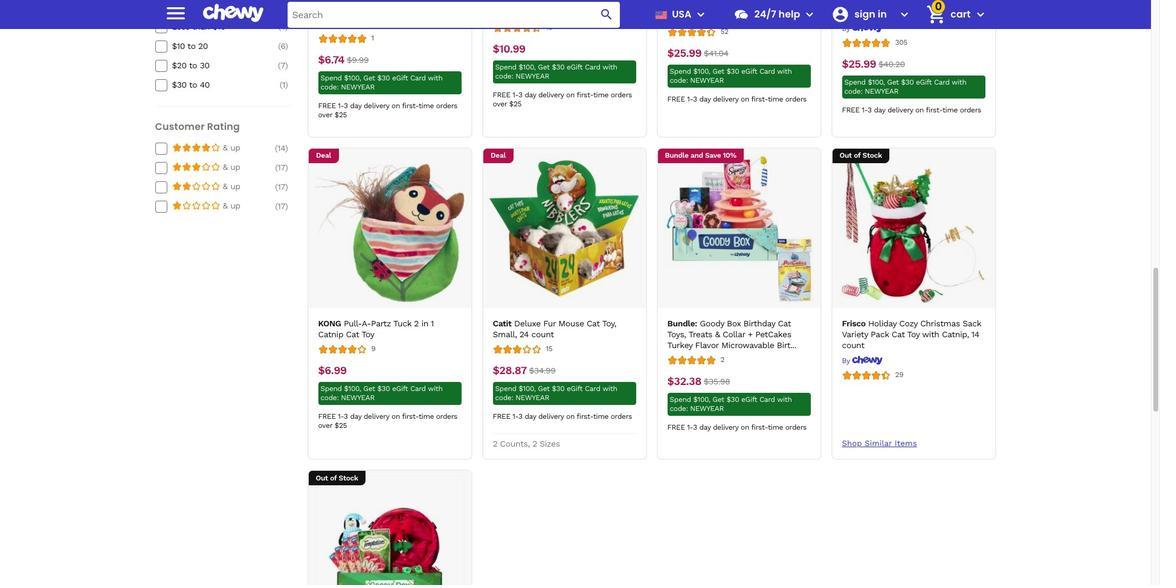 Task type: vqa. For each thing, say whether or not it's contained in the screenshot.


Task type: locate. For each thing, give the bounding box(es) containing it.
get down 9
[[364, 384, 375, 393]]

spend $100, get $30 egift card with code: newyear down $10.99 text box
[[495, 63, 618, 80]]

3 ( 17 ) from the top
[[275, 201, 288, 211]]

0 horizontal spatial out
[[316, 474, 328, 482]]

free 1-3 day delivery on first-time orders
[[668, 95, 807, 103], [842, 106, 982, 114], [493, 412, 632, 421], [668, 423, 807, 432]]

1 vertical spatial collar
[[723, 329, 746, 339]]

$10 up the $20
[[172, 41, 185, 51]]

spend for pull-a-partz tuck 2 in 1 catnip cat toy
[[321, 384, 342, 393]]

chewy support image
[[734, 7, 750, 22]]

1 vertical spatial 1
[[282, 80, 285, 89]]

0 horizontal spatial toys,
[[509, 8, 527, 17]]

catit deluxe fur mouse cat toy, small, 24 count image
[[490, 153, 640, 303]]

0 vertical spatial 14
[[278, 143, 285, 153]]

0 horizontal spatial out of stock
[[316, 474, 358, 482]]

$9.99 text field
[[347, 53, 369, 66]]

1 horizontal spatial birthday
[[887, 0, 919, 6]]

toys
[[334, 19, 351, 28]]

spend down $32.38 text field
[[670, 395, 691, 404]]

collar
[[850, 8, 873, 17], [723, 329, 746, 339]]

spend down $28.87 text field
[[495, 384, 517, 393]]

0 vertical spatial 1
[[372, 34, 374, 42]]

3 down $6.74 $9.99
[[344, 101, 348, 110]]

stock for frisco holiday cozy christmas sack variety pack cat toy with catnip, 14 count image
[[863, 151, 883, 160]]

delivery for instincts safari sneakers happynip silvervine & catnip plush cat toys & launcher cat ...
[[364, 101, 390, 110]]

0 horizontal spatial $25.99 text field
[[668, 46, 702, 60]]

spend for instincts safari sneakers happynip silvervine & catnip plush cat toys & launcher cat ...
[[321, 74, 342, 82]]

newyear for deluxe fur mouse cat toy, small, 24 count
[[516, 393, 550, 402]]

pull-a-partz tuck 2 in 1 catnip cat toy
[[318, 318, 434, 339]]

by link for $25.99 $40.20
[[842, 23, 883, 33]]

free 1-3 day delivery on first-time orders over $25 for $10.99
[[493, 90, 632, 108]]

0 horizontal spatial $25.99
[[668, 46, 702, 59]]

3 & up from the top
[[223, 181, 240, 191]]

cart link
[[922, 0, 971, 29]]

29
[[896, 371, 904, 379]]

$25 down $10.99 text box
[[510, 100, 522, 108]]

1- down $6.74 $9.99
[[338, 101, 344, 110]]

0 horizontal spatial of
[[330, 474, 337, 482]]

on for pull-a-partz tuck 2 in 1 catnip cat toy
[[392, 412, 400, 421]]

14
[[278, 143, 285, 153], [972, 329, 980, 339]]

toys, inside goody box birthday cat toys, treats & collar + petcakes turkey flavor microwavable birt...
[[668, 329, 687, 339]]

2 horizontal spatial 1
[[431, 318, 434, 328]]

toys, up turkey
[[668, 329, 687, 339]]

1 vertical spatial 15
[[546, 345, 553, 353]]

newyear for goody box birthday cat toys, treats & collar + petcakes turkey flavor microwavable birt...
[[691, 404, 724, 413]]

0 vertical spatial catnip
[[406, 8, 431, 17]]

$10.99 text field
[[493, 42, 526, 55]]

cat inside holiday cozy christmas sack variety pack cat toy with catnip, 14 count
[[892, 329, 905, 339]]

spend down $25.99 $41.04
[[670, 67, 691, 75]]

1 vertical spatial 14
[[972, 329, 980, 339]]

birthday cat toys, treats & collar link
[[842, 0, 986, 18]]

1 vertical spatial count
[[842, 340, 865, 350]]

chewy image for $25.99 $41.04
[[678, 12, 709, 22]]

get down $35.98 'text field'
[[713, 395, 725, 404]]

24/7 help
[[755, 7, 801, 21]]

spend $100, get $30 egift card with code: newyear for deluxe fur mouse cat toy, small, 24 count
[[495, 384, 618, 402]]

2 vertical spatial toys,
[[668, 329, 687, 339]]

filled star image
[[191, 143, 201, 152], [211, 143, 220, 152], [172, 162, 182, 172], [201, 162, 211, 172], [211, 162, 220, 172], [182, 181, 191, 191], [191, 181, 201, 191], [201, 181, 211, 191], [182, 201, 191, 210], [191, 201, 201, 210]]

by link down variety
[[842, 355, 883, 366]]

1 horizontal spatial toy
[[908, 329, 920, 339]]

pack
[[539, 8, 557, 17]]

1 horizontal spatial 14
[[972, 329, 980, 339]]

1 up from the top
[[230, 143, 240, 152]]

0 vertical spatial 15
[[546, 23, 553, 32]]

0 horizontal spatial stock
[[339, 474, 358, 482]]

1 horizontal spatial collar
[[850, 8, 873, 17]]

get for goody box birthday cat toys, treats & collar + petcakes turkey flavor microwavable birt...
[[713, 395, 725, 404]]

stock for goody box holiday cat toys & treats image
[[339, 474, 358, 482]]

toy inside holiday cozy christmas sack variety pack cat toy with catnip, 14 count
[[908, 329, 920, 339]]

code: down $28.87 text field
[[495, 393, 514, 402]]

toy inside the 'pull-a-partz tuck 2 in 1 catnip cat toy'
[[362, 329, 375, 339]]

2 ( 17 ) from the top
[[275, 182, 288, 192]]

1 down 7
[[282, 80, 285, 89]]

spend $100, get $30 egift card with code: newyear
[[495, 63, 618, 80], [670, 67, 792, 84], [321, 74, 443, 91], [845, 78, 967, 95], [321, 384, 443, 402], [495, 384, 618, 402], [670, 395, 792, 413]]

6
[[281, 41, 285, 51]]

4
[[281, 22, 285, 31]]

delivery for goody box birthday cat toys, treats & collar + petcakes turkey flavor microwavable birt...
[[713, 423, 739, 432]]

1- for hugglefleece ball cat toys, 3-pack
[[513, 90, 519, 99]]

spend down $10.99 text box
[[495, 63, 517, 71]]

2 up from the top
[[230, 162, 240, 172]]

3 17 from the top
[[278, 201, 285, 211]]

( 7 )
[[278, 60, 288, 70]]

1 horizontal spatial deal
[[491, 151, 506, 160]]

over down $10.99 text box
[[493, 100, 507, 108]]

1 17 from the top
[[278, 163, 285, 172]]

goody box holiday cat toys & treats image
[[315, 476, 465, 585]]

on
[[567, 90, 575, 99], [741, 95, 750, 103], [392, 101, 400, 110], [916, 106, 924, 114], [392, 412, 400, 421], [567, 412, 575, 421], [741, 423, 750, 432]]

over down $6.99 text field
[[318, 421, 333, 430]]

newyear for pull-a-partz tuck 2 in 1 catnip cat toy
[[341, 393, 375, 402]]

0 vertical spatial ( 17 )
[[275, 163, 288, 172]]

1- down $6.99 text field
[[338, 412, 344, 421]]

1 vertical spatial toys,
[[509, 8, 527, 17]]

1- up counts,
[[513, 412, 519, 421]]

treats up flavor
[[689, 329, 713, 339]]

chewy image down sign
[[853, 23, 883, 32]]

1 horizontal spatial count
[[842, 340, 865, 350]]

cart menu image
[[974, 7, 988, 22]]

code: down $6.74 text box
[[321, 83, 339, 91]]

newyear for hugglefleece ball cat toys, 3-pack
[[516, 72, 550, 80]]

3 ) from the top
[[285, 60, 288, 70]]

toy,
[[603, 318, 617, 328]]

1 ( 17 ) from the top
[[275, 163, 288, 172]]

$100, down $25.99 $41.04
[[694, 67, 711, 75]]

delivery for pull-a-partz tuck 2 in 1 catnip cat toy
[[364, 412, 390, 421]]

1 horizontal spatial out of stock
[[840, 151, 883, 160]]

get down pack
[[538, 63, 550, 71]]

free
[[493, 90, 511, 99], [668, 95, 685, 103], [318, 101, 336, 110], [842, 106, 860, 114], [318, 412, 336, 421], [493, 412, 511, 421], [668, 423, 685, 432]]

up
[[230, 143, 240, 152], [230, 162, 240, 172], [230, 181, 240, 191], [230, 201, 240, 210]]

1 horizontal spatial out
[[840, 151, 852, 160]]

1- down $25.99 $40.20
[[862, 106, 868, 114]]

$100, for pull-a-partz tuck 2 in 1 catnip cat toy
[[344, 384, 361, 393]]

free for hugglefleece ball cat toys, 3-pack
[[493, 90, 511, 99]]

1 vertical spatial out of stock
[[316, 474, 358, 482]]

newyear down the $9.99 text field
[[341, 83, 375, 91]]

less than $10
[[172, 22, 226, 31]]

1 horizontal spatial $25.99 text field
[[842, 57, 877, 71]]

3 down $32.38 $35.98
[[693, 423, 698, 432]]

get
[[538, 63, 550, 71], [713, 67, 725, 75], [364, 74, 375, 82], [888, 78, 899, 86], [364, 384, 375, 393], [538, 384, 550, 393], [713, 395, 725, 404]]

$6.99 text field
[[318, 364, 347, 377]]

1 right in
[[431, 318, 434, 328]]

count down fur
[[532, 329, 554, 339]]

of
[[854, 151, 861, 160], [330, 474, 337, 482]]

deal for pull-a-partz tuck 2 in 1 catnip cat toy
[[316, 151, 331, 160]]

save
[[706, 151, 721, 160]]

$6.74 $9.99
[[318, 53, 369, 66]]

14 inside holiday cozy christmas sack variety pack cat toy with catnip, 14 count
[[972, 329, 980, 339]]

to left the "40"
[[189, 80, 197, 89]]

$100, down $28.87 $34.99
[[519, 384, 536, 393]]

card for instincts safari sneakers happynip silvervine & catnip plush cat toys & launcher cat ...
[[410, 74, 426, 82]]

birthday
[[887, 0, 919, 6], [744, 318, 776, 328]]

2 left in
[[414, 318, 419, 328]]

2 left sizes
[[533, 439, 537, 448]]

code: down $6.99 text field
[[321, 393, 339, 402]]

1 vertical spatial birthday
[[744, 318, 776, 328]]

0 vertical spatial $25
[[510, 100, 522, 108]]

items
[[895, 439, 918, 448]]

$40.20
[[879, 59, 906, 69]]

0 horizontal spatial deal
[[316, 151, 331, 160]]

hugglefleece
[[553, 0, 604, 6]]

by link down sign
[[842, 23, 883, 33]]

cart
[[951, 7, 971, 21]]

1 down 'launcher'
[[372, 34, 374, 42]]

1 vertical spatial stock
[[339, 474, 358, 482]]

catnip up ...
[[406, 8, 431, 17]]

spend $100, get $30 egift card with code: newyear down the $9.99 text field
[[321, 74, 443, 91]]

out of stock for frisco holiday cozy christmas sack variety pack cat toy with catnip, 14 count image
[[840, 151, 883, 160]]

frisco holiday cozy christmas sack variety pack cat toy with catnip, 14 count image
[[839, 153, 989, 303]]

$30 down 'launcher'
[[378, 74, 390, 82]]

egift for instincts safari sneakers happynip silvervine & catnip plush cat toys & launcher cat ...
[[392, 74, 408, 82]]

$20 to 30
[[172, 60, 210, 70]]

Product search field
[[287, 2, 621, 28]]

goody
[[700, 318, 725, 328]]

ball
[[607, 0, 621, 6]]

1 vertical spatial by link
[[842, 23, 883, 33]]

$25.99 text field
[[668, 46, 702, 60], [842, 57, 877, 71]]

0 horizontal spatial treats
[[689, 329, 713, 339]]

0 vertical spatial birthday
[[887, 0, 919, 6]]

holiday cozy christmas sack variety pack cat toy with catnip, 14 count
[[842, 318, 982, 350]]

sign in
[[855, 7, 887, 21]]

orders for goody box birthday cat toys, treats & collar + petcakes turkey flavor microwavable birt...
[[786, 423, 807, 432]]

$30 down pack
[[552, 63, 565, 71]]

spend down $25.99 $40.20
[[845, 78, 866, 86]]

newyear for instincts safari sneakers happynip silvervine & catnip plush cat toys & launcher cat ...
[[341, 83, 375, 91]]

toys, up cart
[[937, 0, 956, 6]]

0 vertical spatial over
[[493, 100, 507, 108]]

card for deluxe fur mouse cat toy, small, 24 count
[[585, 384, 601, 393]]

0 vertical spatial 17
[[278, 163, 285, 172]]

& inside goody box birthday cat toys, treats & collar + petcakes turkey flavor microwavable birt...
[[715, 329, 720, 339]]

0 horizontal spatial collar
[[723, 329, 746, 339]]

day for instincts safari sneakers happynip silvervine & catnip plush cat toys & launcher cat ...
[[350, 101, 362, 110]]

delivery
[[539, 90, 564, 99], [713, 95, 739, 103], [364, 101, 390, 110], [888, 106, 914, 114], [364, 412, 390, 421], [539, 412, 564, 421], [713, 423, 739, 432]]

2 ) from the top
[[285, 41, 288, 51]]

free down $32.38 text field
[[668, 423, 685, 432]]

filled star image
[[172, 143, 182, 152], [182, 143, 191, 152], [201, 143, 211, 152], [182, 162, 191, 172], [191, 162, 201, 172], [172, 181, 182, 191], [211, 181, 220, 191], [172, 201, 182, 210], [201, 201, 211, 210], [211, 201, 220, 210]]

2 counts, 2 sizes
[[493, 439, 560, 448]]

to
[[188, 41, 196, 51], [189, 60, 197, 70], [189, 80, 197, 89]]

birthday inside birthday cat toys, treats & collar
[[887, 0, 919, 6]]

3 up counts,
[[519, 412, 523, 421]]

free down $6.99 text field
[[318, 412, 336, 421]]

0 horizontal spatial 14
[[278, 143, 285, 153]]

spend $100, get $30 egift card with code: newyear for hugglefleece ball cat toys, 3-pack
[[495, 63, 618, 80]]

$34.99
[[529, 366, 556, 375]]

1 vertical spatial of
[[330, 474, 337, 482]]

2 vertical spatial 17
[[278, 201, 285, 211]]

2 deal from the left
[[491, 151, 506, 160]]

1 toy from the left
[[362, 329, 375, 339]]

2 inside the 'pull-a-partz tuck 2 in 1 catnip cat toy'
[[414, 318, 419, 328]]

newyear down $6.99 text field
[[341, 393, 375, 402]]

1 vertical spatial over
[[318, 110, 333, 119]]

by link
[[668, 12, 709, 22], [842, 23, 883, 33], [842, 355, 883, 366]]

1- down $32.38 text field
[[688, 423, 694, 432]]

2 vertical spatial 1
[[431, 318, 434, 328]]

deluxe
[[515, 318, 541, 328]]

day for hugglefleece ball cat toys, 3-pack
[[525, 90, 536, 99]]

$25 down $6.74 $9.99
[[335, 110, 347, 119]]

1 horizontal spatial $25.99
[[842, 57, 877, 70]]

0 vertical spatial to
[[188, 41, 196, 51]]

bundle:
[[668, 318, 698, 328]]

free down $25.99 $40.20
[[842, 106, 860, 114]]

0 vertical spatial chewy image
[[678, 12, 709, 22]]

0 horizontal spatial toy
[[362, 329, 375, 339]]

1 horizontal spatial treats
[[958, 0, 982, 6]]

chewy image down pack
[[853, 355, 883, 365]]

& up
[[223, 143, 240, 152], [223, 162, 240, 172], [223, 181, 240, 191], [223, 201, 240, 210]]

newyear down $25.99 $40.20
[[865, 87, 899, 95]]

spend $100, get $30 egift card with code: newyear for goody box birthday cat toys, treats & collar + petcakes turkey flavor microwavable birt...
[[670, 395, 792, 413]]

spend $100, get $30 egift card with code: newyear for pull-a-partz tuck 2 in 1 catnip cat toy
[[321, 384, 443, 402]]

0 horizontal spatial 1
[[282, 80, 285, 89]]

orders for pull-a-partz tuck 2 in 1 catnip cat toy
[[436, 412, 458, 421]]

15 down deluxe fur mouse cat toy, small, 24 count
[[546, 345, 553, 353]]

1 15 from the top
[[546, 23, 553, 32]]

toys, left 3-
[[509, 8, 527, 17]]

1 horizontal spatial $10
[[213, 22, 226, 31]]

1 deal from the left
[[316, 151, 331, 160]]

$25.99
[[668, 46, 702, 59], [842, 57, 877, 70]]

turkey
[[668, 340, 693, 350]]

0 vertical spatial out
[[840, 151, 852, 160]]

chewy home image
[[203, 0, 263, 27]]

0 vertical spatial by
[[668, 13, 676, 22]]

spend down $6.99 text field
[[321, 384, 342, 393]]

2 vertical spatial over
[[318, 421, 333, 430]]

treats up cart
[[958, 0, 982, 6]]

in
[[422, 318, 429, 328]]

spend $100, get $30 egift card with code: newyear down $35.98 'text field'
[[670, 395, 792, 413]]

free 1-3 day delivery on first-time orders up sizes
[[493, 412, 632, 421]]

$28.87 $34.99
[[493, 364, 556, 377]]

empty star image
[[172, 143, 182, 152], [182, 143, 191, 152], [191, 143, 201, 152], [201, 143, 211, 152], [172, 162, 182, 172], [191, 162, 201, 172], [211, 162, 220, 172], [191, 181, 201, 191], [201, 181, 211, 191], [211, 181, 220, 191], [211, 201, 220, 210]]

cat inside hugglefleece ball cat toys, 3-pack
[[493, 8, 506, 17]]

cozy
[[900, 318, 918, 328]]

petcakes
[[756, 329, 792, 339]]

1 horizontal spatial toys,
[[668, 329, 687, 339]]

0 vertical spatial toys,
[[937, 0, 956, 6]]

1 horizontal spatial catnip
[[406, 8, 431, 17]]

code: down $32.38 text field
[[670, 404, 688, 413]]

1 horizontal spatial of
[[854, 151, 861, 160]]

1- for instincts safari sneakers happynip silvervine & catnip plush cat toys & launcher cat ...
[[338, 101, 344, 110]]

customer
[[155, 120, 205, 134]]

catnip down kong
[[318, 329, 344, 339]]

$25
[[510, 100, 522, 108], [335, 110, 347, 119], [335, 421, 347, 430]]

toys, inside hugglefleece ball cat toys, 3-pack
[[509, 8, 527, 17]]

with
[[603, 63, 618, 71], [778, 67, 792, 75], [428, 74, 443, 82], [952, 78, 967, 86], [923, 329, 940, 339], [428, 384, 443, 393], [603, 384, 618, 393], [778, 395, 792, 404]]

0 horizontal spatial count
[[532, 329, 554, 339]]

1 vertical spatial 17
[[278, 182, 285, 192]]

0 vertical spatial by link
[[668, 12, 709, 22]]

)
[[285, 22, 288, 31], [285, 41, 288, 51], [285, 60, 288, 70], [285, 80, 288, 89], [285, 143, 288, 153], [285, 163, 288, 172], [285, 182, 288, 192], [285, 201, 288, 211]]

count
[[532, 329, 554, 339], [842, 340, 865, 350]]

1 vertical spatial to
[[189, 60, 197, 70]]

to left 30
[[189, 60, 197, 70]]

0 vertical spatial collar
[[850, 8, 873, 17]]

spend $100, get $30 egift card with code: newyear down $34.99 text field
[[495, 384, 618, 402]]

newyear down $10.99 text box
[[516, 72, 550, 80]]

2 toy from the left
[[908, 329, 920, 339]]

1 vertical spatial by
[[842, 24, 850, 32]]

of for goody box holiday cat toys & treats image
[[330, 474, 337, 482]]

$35.98 text field
[[704, 375, 731, 388]]

3-
[[530, 8, 539, 17]]

1 horizontal spatial 1
[[372, 34, 374, 42]]

spend $100, get $30 egift card with code: newyear down 9
[[321, 384, 443, 402]]

$25.99 text field left $40.20 text box
[[842, 57, 877, 71]]

orders for hugglefleece ball cat toys, 3-pack
[[611, 90, 632, 99]]

goody box birthday cat toys, treats & collar + petcakes turkey flavor microwavable birt...
[[668, 318, 797, 350]]

2 vertical spatial ( 17 )
[[275, 201, 288, 211]]

3 up from the top
[[230, 181, 240, 191]]

$30 inside $30 to 40 link
[[172, 80, 187, 89]]

0 vertical spatial out of stock
[[840, 151, 883, 160]]

empty star image
[[211, 143, 220, 152], [182, 162, 191, 172], [201, 162, 211, 172], [172, 181, 182, 191], [182, 181, 191, 191], [172, 201, 182, 210], [182, 201, 191, 210], [191, 201, 201, 210], [201, 201, 211, 210]]

20
[[198, 41, 208, 51]]

1 vertical spatial catnip
[[318, 329, 344, 339]]

$25 down $6.99 text field
[[335, 421, 347, 430]]

newyear down $28.87 $34.99
[[516, 393, 550, 402]]

( 6 )
[[278, 41, 288, 51]]

1 vertical spatial $25
[[335, 110, 347, 119]]

time for pull-a-partz tuck 2 in 1 catnip cat toy
[[419, 412, 434, 421]]

$100, down $6.99 text field
[[344, 384, 361, 393]]

2 15 from the top
[[546, 345, 553, 353]]

3
[[519, 90, 523, 99], [693, 95, 698, 103], [344, 101, 348, 110], [868, 106, 872, 114], [344, 412, 348, 421], [519, 412, 523, 421], [693, 423, 698, 432]]

$30 down the 'pull-a-partz tuck 2 in 1 catnip cat toy'
[[378, 384, 390, 393]]

0 horizontal spatial birthday
[[744, 318, 776, 328]]

$9.99
[[347, 55, 369, 65]]

1 vertical spatial ( 17 )
[[275, 182, 288, 192]]

0 vertical spatial of
[[854, 151, 861, 160]]

get for instincts safari sneakers happynip silvervine & catnip plush cat toys & launcher cat ...
[[364, 74, 375, 82]]

chewy image
[[678, 12, 709, 22], [853, 23, 883, 32], [853, 355, 883, 365]]

$25.99 left $41.04
[[668, 46, 702, 59]]

code: for goody box birthday cat toys, treats & collar + petcakes turkey flavor microwavable birt...
[[670, 404, 688, 413]]

toys,
[[937, 0, 956, 6], [509, 8, 527, 17], [668, 329, 687, 339]]

$41.04 text field
[[704, 46, 729, 60]]

2 vertical spatial to
[[189, 80, 197, 89]]

0 vertical spatial count
[[532, 329, 554, 339]]

15 down pack
[[546, 23, 553, 32]]

2 vertical spatial $25
[[335, 421, 347, 430]]

out of stock
[[840, 151, 883, 160], [316, 474, 358, 482]]

1 horizontal spatial stock
[[863, 151, 883, 160]]

code: for pull-a-partz tuck 2 in 1 catnip cat toy
[[321, 393, 339, 402]]

by link for $25.99 $41.04
[[668, 12, 709, 22]]

to left 20
[[188, 41, 196, 51]]

3 down $10.99 text box
[[519, 90, 523, 99]]

1 vertical spatial chewy image
[[853, 23, 883, 32]]

1- down $10.99 text box
[[513, 90, 519, 99]]

count down variety
[[842, 340, 865, 350]]

on for instincts safari sneakers happynip silvervine & catnip plush cat toys & launcher cat ...
[[392, 101, 400, 110]]

newyear down $32.38 $35.98
[[691, 404, 724, 413]]

0 horizontal spatial catnip
[[318, 329, 344, 339]]

0 vertical spatial stock
[[863, 151, 883, 160]]

( 4 )
[[278, 22, 288, 31]]

code: down $10.99 text box
[[495, 72, 514, 80]]

mouse
[[559, 318, 584, 328]]

2 horizontal spatial toys,
[[937, 0, 956, 6]]

1- for pull-a-partz tuck 2 in 1 catnip cat toy
[[338, 412, 344, 421]]

on for deluxe fur mouse cat toy, small, 24 count
[[567, 412, 575, 421]]

over
[[493, 100, 507, 108], [318, 110, 333, 119], [318, 421, 333, 430]]

1 vertical spatial treats
[[689, 329, 713, 339]]

cat
[[921, 0, 934, 6], [493, 8, 506, 17], [318, 19, 332, 28], [400, 19, 413, 28], [587, 318, 600, 328], [778, 318, 792, 328], [346, 329, 359, 339], [892, 329, 905, 339]]

first- for pull-a-partz tuck 2 in 1 catnip cat toy
[[402, 412, 419, 421]]

out
[[840, 151, 852, 160], [316, 474, 328, 482]]

card
[[585, 63, 601, 71], [760, 67, 776, 75], [410, 74, 426, 82], [935, 78, 950, 86], [410, 384, 426, 393], [585, 384, 601, 393], [760, 395, 776, 404]]

( 17 )
[[275, 163, 288, 172], [275, 182, 288, 192], [275, 201, 288, 211]]

6 ) from the top
[[285, 163, 288, 172]]

of for frisco holiday cozy christmas sack variety pack cat toy with catnip, 14 count image
[[854, 151, 861, 160]]

spend $100, get $30 egift card with code: newyear for instincts safari sneakers happynip silvervine & catnip plush cat toys & launcher cat ...
[[321, 74, 443, 91]]

free up counts,
[[493, 412, 511, 421]]

day
[[525, 90, 536, 99], [700, 95, 711, 103], [350, 101, 362, 110], [874, 106, 886, 114], [350, 412, 362, 421], [525, 412, 536, 421], [700, 423, 711, 432]]

over for $6.99
[[318, 421, 333, 430]]

( 1 )
[[280, 80, 288, 89]]

free 1-3 day delivery on first-time orders down $41.04 text field
[[668, 95, 807, 103]]

day for pull-a-partz tuck 2 in 1 catnip cat toy
[[350, 412, 362, 421]]

pack
[[871, 329, 890, 339]]

microwavable
[[722, 340, 775, 350]]

305
[[896, 38, 908, 47]]

2 up $35.98
[[721, 356, 725, 364]]

chewy image up $25.99 $41.04
[[678, 12, 709, 22]]

1 vertical spatial out
[[316, 474, 328, 482]]

first-
[[577, 90, 594, 99], [752, 95, 768, 103], [402, 101, 419, 110], [926, 106, 943, 114], [402, 412, 419, 421], [577, 412, 594, 421], [752, 423, 768, 432]]

catnip inside the 'pull-a-partz tuck 2 in 1 catnip cat toy'
[[318, 329, 344, 339]]

out of stock for goody box holiday cat toys & treats image
[[316, 474, 358, 482]]

get for pull-a-partz tuck 2 in 1 catnip cat toy
[[364, 384, 375, 393]]

birthday up account menu image
[[887, 0, 919, 6]]

$100, down $32.38 $35.98
[[694, 395, 711, 404]]

egift for hugglefleece ball cat toys, 3-pack
[[567, 63, 583, 71]]

1 vertical spatial $10
[[172, 41, 185, 51]]

code: for deluxe fur mouse cat toy, small, 24 count
[[495, 393, 514, 402]]

free down $10.99 text box
[[493, 90, 511, 99]]

$100, for goody box birthday cat toys, treats & collar + petcakes turkey flavor microwavable birt...
[[694, 395, 711, 404]]

by link up $25.99 $41.04
[[668, 12, 709, 22]]

$100, down $10.99 text box
[[519, 63, 536, 71]]

first- for goody box birthday cat toys, treats & collar + petcakes turkey flavor microwavable birt...
[[752, 423, 768, 432]]

1- down $25.99 $41.04
[[688, 95, 694, 103]]

0 vertical spatial treats
[[958, 0, 982, 6]]



Task type: describe. For each thing, give the bounding box(es) containing it.
egift for pull-a-partz tuck 2 in 1 catnip cat toy
[[392, 384, 408, 393]]

free for instincts safari sneakers happynip silvervine & catnip plush cat toys & launcher cat ...
[[318, 101, 336, 110]]

4 ) from the top
[[285, 80, 288, 89]]

goody box birthday cat toys, treats & collar + petcakes turkey flavor microwavable birthday cake mix kit with fish shaped pan cat treats, 5-oz bag image
[[664, 153, 814, 303]]

$30 down $40.20 text box
[[902, 78, 914, 86]]

submit search image
[[600, 7, 615, 22]]

$41.04
[[704, 48, 729, 58]]

2 left counts,
[[493, 439, 498, 448]]

free down $25.99 $41.04
[[668, 95, 685, 103]]

cat inside goody box birthday cat toys, treats & collar + petcakes turkey flavor microwavable birt...
[[778, 318, 792, 328]]

tuck
[[394, 318, 412, 328]]

1- for deluxe fur mouse cat toy, small, 24 count
[[513, 412, 519, 421]]

$28.87 text field
[[493, 364, 527, 377]]

collar inside goody box birthday cat toys, treats & collar + petcakes turkey flavor microwavable birt...
[[723, 329, 746, 339]]

card for goody box birthday cat toys, treats & collar + petcakes turkey flavor microwavable birt...
[[760, 395, 776, 404]]

variety
[[842, 329, 869, 339]]

first- for hugglefleece ball cat toys, 3-pack
[[577, 90, 594, 99]]

get down $40.20 text box
[[888, 78, 899, 86]]

2 & up from the top
[[223, 162, 240, 172]]

catnip,
[[943, 329, 970, 339]]

to for $10
[[188, 41, 196, 51]]

free 1-3 day delivery on first-time orders down $40.20 text box
[[842, 106, 982, 114]]

spend for hugglefleece ball cat toys, 3-pack
[[495, 63, 517, 71]]

egift for deluxe fur mouse cat toy, small, 24 count
[[567, 384, 583, 393]]

usa button
[[651, 0, 709, 29]]

$6.74 text field
[[318, 53, 345, 66]]

4 & up from the top
[[223, 201, 240, 210]]

menu image
[[694, 7, 709, 22]]

2 17 from the top
[[278, 182, 285, 192]]

over for $10.99
[[493, 100, 507, 108]]

customer rating
[[155, 120, 240, 134]]

$32.38 text field
[[668, 375, 702, 388]]

items image
[[926, 4, 947, 25]]

52
[[721, 27, 729, 36]]

$25.99 $40.20
[[842, 57, 906, 70]]

1- for goody box birthday cat toys, treats & collar + petcakes turkey flavor microwavable birt...
[[688, 423, 694, 432]]

3 down $25.99 $41.04
[[693, 95, 698, 103]]

$20 to 30 link
[[172, 60, 258, 71]]

8 ) from the top
[[285, 201, 288, 211]]

fur
[[544, 318, 556, 328]]

$25 for $10.99
[[510, 100, 522, 108]]

spend for deluxe fur mouse cat toy, small, 24 count
[[495, 384, 517, 393]]

$25.99 for $25.99 $40.20
[[842, 57, 877, 70]]

menu image
[[164, 1, 188, 25]]

orders for instincts safari sneakers happynip silvervine & catnip plush cat toys & launcher cat ...
[[436, 101, 458, 110]]

christmas
[[921, 318, 961, 328]]

cat inside the 'pull-a-partz tuck 2 in 1 catnip cat toy'
[[346, 329, 359, 339]]

deluxe fur mouse cat toy, small, 24 count
[[493, 318, 617, 339]]

first- for instincts safari sneakers happynip silvervine & catnip plush cat toys & launcher cat ...
[[402, 101, 419, 110]]

1 ) from the top
[[285, 22, 288, 31]]

15 for deluxe
[[546, 345, 553, 353]]

count inside deluxe fur mouse cat toy, small, 24 count
[[532, 329, 554, 339]]

partz
[[371, 318, 391, 328]]

out for frisco holiday cozy christmas sack variety pack cat toy with catnip, 14 count image
[[840, 151, 852, 160]]

$40.20 text field
[[879, 57, 906, 71]]

delivery for deluxe fur mouse cat toy, small, 24 count
[[539, 412, 564, 421]]

$34.99 text field
[[529, 364, 556, 377]]

3 for hugglefleece ball cat toys, 3-pack
[[519, 90, 523, 99]]

delivery for hugglefleece ball cat toys, 3-pack
[[539, 90, 564, 99]]

box
[[727, 318, 741, 328]]

spend for goody box birthday cat toys, treats & collar + petcakes turkey flavor microwavable birt...
[[670, 395, 691, 404]]

7
[[281, 60, 285, 70]]

kong
[[318, 318, 341, 328]]

spend $100, get $30 egift card with code: newyear down $41.04 text field
[[670, 67, 792, 84]]

5 ) from the top
[[285, 143, 288, 153]]

newyear down $41.04 text field
[[691, 76, 724, 84]]

get for deluxe fur mouse cat toy, small, 24 count
[[538, 384, 550, 393]]

time for deluxe fur mouse cat toy, small, 24 count
[[594, 412, 609, 421]]

birt...
[[777, 340, 797, 350]]

code: for instincts safari sneakers happynip silvervine & catnip plush cat toys & launcher cat ...
[[321, 83, 339, 91]]

24/7 help link
[[729, 0, 801, 29]]

time for goody box birthday cat toys, treats & collar + petcakes turkey flavor microwavable birt...
[[768, 423, 784, 432]]

safari
[[399, 0, 421, 6]]

7 ) from the top
[[285, 182, 288, 192]]

happynip
[[318, 8, 356, 17]]

help menu image
[[803, 7, 818, 22]]

$35.98
[[704, 377, 731, 386]]

1 inside the 'pull-a-partz tuck 2 in 1 catnip cat toy'
[[431, 318, 434, 328]]

$28.87
[[493, 364, 527, 377]]

with inside holiday cozy christmas sack variety pack cat toy with catnip, 14 count
[[923, 329, 940, 339]]

24/7
[[755, 7, 777, 21]]

small,
[[493, 329, 517, 339]]

& inside birthday cat toys, treats & collar
[[842, 8, 848, 17]]

get down $41.04 text field
[[713, 67, 725, 75]]

holiday
[[869, 318, 897, 328]]

+
[[748, 329, 753, 339]]

to for $30
[[189, 80, 197, 89]]

9
[[372, 345, 376, 353]]

$30 down $41.04 text field
[[727, 67, 740, 75]]

2 vertical spatial by link
[[842, 355, 883, 366]]

$10 to 20 link
[[172, 41, 258, 51]]

by for $25.99 $40.20
[[842, 24, 850, 32]]

birthday inside goody box birthday cat toys, treats & collar + petcakes turkey flavor microwavable birt...
[[744, 318, 776, 328]]

$25.99 for $25.99 $41.04
[[668, 46, 702, 59]]

birthday cat toys, treats & collar
[[842, 0, 982, 17]]

toys, inside birthday cat toys, treats & collar
[[937, 0, 956, 6]]

card for pull-a-partz tuck 2 in 1 catnip cat toy
[[410, 384, 426, 393]]

card for hugglefleece ball cat toys, 3-pack
[[585, 63, 601, 71]]

and
[[691, 151, 704, 160]]

...
[[416, 19, 422, 28]]

count inside holiday cozy christmas sack variety pack cat toy with catnip, 14 count
[[842, 340, 865, 350]]

pull-
[[344, 318, 362, 328]]

instincts
[[363, 0, 396, 6]]

( 14 )
[[275, 143, 288, 153]]

$32.38 $35.98
[[668, 375, 731, 387]]

first- for deluxe fur mouse cat toy, small, 24 count
[[577, 412, 594, 421]]

3 for deluxe fur mouse cat toy, small, 24 count
[[519, 412, 523, 421]]

instincts safari sneakers happynip silvervine & catnip plush cat toys & launcher cat ... link
[[318, 0, 462, 29]]

2 vertical spatial by
[[842, 357, 850, 365]]

4 up from the top
[[230, 201, 240, 210]]

$100, for instincts safari sneakers happynip silvervine & catnip plush cat toys & launcher cat ...
[[344, 74, 361, 82]]

0 horizontal spatial $10
[[172, 41, 185, 51]]

shop similar items button
[[842, 439, 918, 448]]

24
[[520, 329, 529, 339]]

collar inside birthday cat toys, treats & collar
[[850, 8, 873, 17]]

shop
[[842, 439, 863, 448]]

3 down $25.99 $40.20
[[868, 106, 872, 114]]

instincts safari sneakers happynip silvervine & catnip plush cat toys & launcher cat ...
[[318, 0, 459, 28]]

code: down $25.99 $41.04
[[670, 76, 688, 84]]

$30 down $35.98 'text field'
[[727, 395, 740, 404]]

free for goody box birthday cat toys, treats & collar + petcakes turkey flavor microwavable birt...
[[668, 423, 685, 432]]

3 for instincts safari sneakers happynip silvervine & catnip plush cat toys & launcher cat ...
[[344, 101, 348, 110]]

in
[[878, 7, 887, 21]]

$25.99 text field for $25.99 $41.04
[[668, 46, 702, 60]]

$25.99 $41.04
[[668, 46, 729, 59]]

counts,
[[500, 439, 530, 448]]

chewy image for $25.99 $40.20
[[853, 23, 883, 32]]

15 for hugglefleece
[[546, 23, 553, 32]]

hugglefleece ball cat toys, 3-pack link
[[493, 0, 636, 18]]

less than $10 link
[[172, 21, 258, 32]]

3 for pull-a-partz tuck 2 in 1 catnip cat toy
[[344, 412, 348, 421]]

2 vertical spatial chewy image
[[853, 355, 883, 365]]

out for goody box holiday cat toys & treats image
[[316, 474, 328, 482]]

$10 to 20
[[172, 41, 208, 51]]

bundle and save 10%
[[665, 151, 737, 160]]

than
[[192, 22, 210, 31]]

less
[[172, 22, 190, 31]]

$100, for deluxe fur mouse cat toy, small, 24 count
[[519, 384, 536, 393]]

$25 for $6.99
[[335, 421, 347, 430]]

day for goody box birthday cat toys, treats & collar + petcakes turkey flavor microwavable birt...
[[700, 423, 711, 432]]

$100, down $25.99 $40.20
[[868, 78, 885, 86]]

30
[[200, 60, 210, 70]]

free 1-3 day delivery on first-time orders down $35.98 'text field'
[[668, 423, 807, 432]]

shop similar items
[[842, 439, 918, 448]]

egift for goody box birthday cat toys, treats & collar + petcakes turkey flavor microwavable birt...
[[742, 395, 758, 404]]

sizes
[[540, 439, 560, 448]]

$30 down $34.99 text field
[[552, 384, 565, 393]]

sack
[[963, 318, 982, 328]]

orders for deluxe fur mouse cat toy, small, 24 count
[[611, 412, 632, 421]]

plush
[[434, 8, 455, 17]]

bundle
[[665, 151, 689, 160]]

time for hugglefleece ball cat toys, 3-pack
[[594, 90, 609, 99]]

on for goody box birthday cat toys, treats & collar + petcakes turkey flavor microwavable birt...
[[741, 423, 750, 432]]

0 vertical spatial $10
[[213, 22, 226, 31]]

frisco
[[842, 318, 866, 328]]

$6.74
[[318, 53, 345, 66]]

account menu image
[[898, 7, 913, 22]]

a-
[[362, 318, 371, 328]]

$30 to 40
[[172, 80, 210, 89]]

free 1-3 day delivery on first-time orders over $25 for $6.99
[[318, 412, 458, 430]]

Search text field
[[287, 2, 621, 28]]

$100, for hugglefleece ball cat toys, 3-pack
[[519, 63, 536, 71]]

hugglefleece ball cat toys, 3-pack
[[493, 0, 621, 17]]

catit
[[493, 318, 512, 328]]

by for $25.99 $41.04
[[668, 13, 676, 22]]

launcher
[[361, 19, 397, 28]]

on for hugglefleece ball cat toys, 3-pack
[[567, 90, 575, 99]]

time for instincts safari sneakers happynip silvervine & catnip plush cat toys & launcher cat ...
[[419, 101, 434, 110]]

treats inside goody box birthday cat toys, treats & collar + petcakes turkey flavor microwavable birt...
[[689, 329, 713, 339]]

free for pull-a-partz tuck 2 in 1 catnip cat toy
[[318, 412, 336, 421]]

40
[[200, 80, 210, 89]]

sign
[[855, 7, 876, 21]]

free for deluxe fur mouse cat toy, small, 24 count
[[493, 412, 511, 421]]

$30 to 40 link
[[172, 79, 258, 90]]

sneakers
[[424, 0, 459, 6]]

$25.99 text field for $25.99 $40.20
[[842, 57, 877, 71]]

$32.38
[[668, 375, 702, 387]]

to for $20
[[189, 60, 197, 70]]

similar
[[865, 439, 893, 448]]

spend $100, get $30 egift card with code: newyear down $40.20 text box
[[845, 78, 967, 95]]

catnip inside instincts safari sneakers happynip silvervine & catnip plush cat toys & launcher cat ...
[[406, 8, 431, 17]]

day for deluxe fur mouse cat toy, small, 24 count
[[525, 412, 536, 421]]

kong pull-a-partz tuck 2 in 1 catnip cat toy image
[[315, 153, 465, 303]]

1 & up from the top
[[223, 143, 240, 152]]

code: for hugglefleece ball cat toys, 3-pack
[[495, 72, 514, 80]]

deal for deluxe fur mouse cat toy, small, 24 count
[[491, 151, 506, 160]]

sign in link
[[827, 0, 896, 29]]

cat inside deluxe fur mouse cat toy, small, 24 count
[[587, 318, 600, 328]]

code: down $25.99 $40.20
[[845, 87, 863, 95]]

usa
[[672, 7, 692, 21]]

treats inside birthday cat toys, treats & collar
[[958, 0, 982, 6]]

cat inside birthday cat toys, treats & collar
[[921, 0, 934, 6]]

get for hugglefleece ball cat toys, 3-pack
[[538, 63, 550, 71]]



